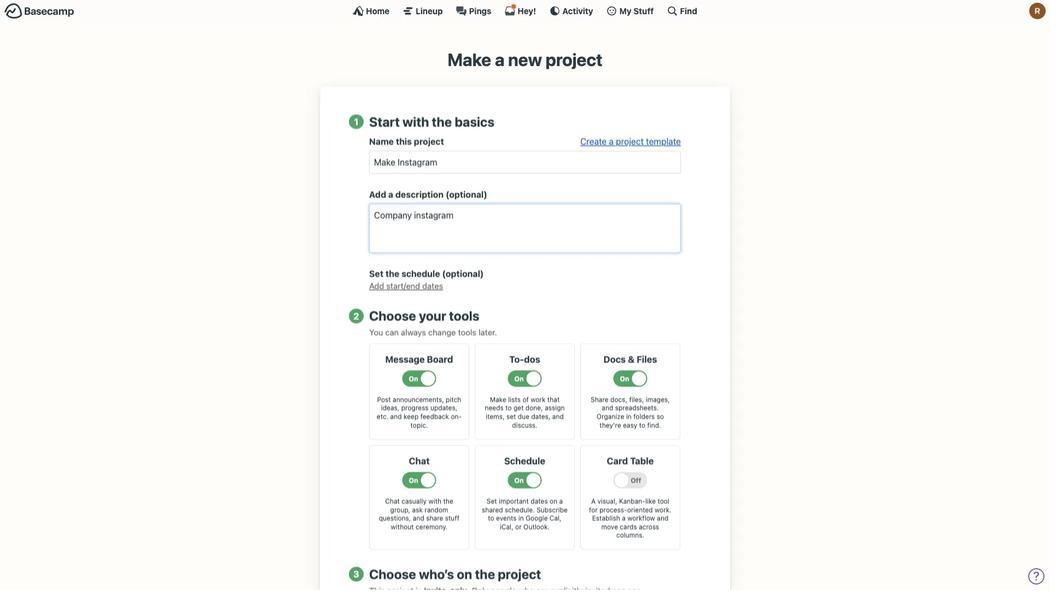Task type: locate. For each thing, give the bounding box(es) containing it.
1 vertical spatial tools
[[458, 328, 477, 337]]

make a new project
[[448, 49, 603, 70]]

find
[[680, 6, 697, 16]]

(optional) for set the schedule (optional) add start/end dates
[[442, 269, 484, 279]]

set up add start/end dates link
[[369, 269, 384, 279]]

get
[[514, 405, 524, 412]]

make for make lists of work that needs to get done, assign items, set due dates, and discuss.
[[490, 396, 507, 404]]

(optional) right description
[[446, 190, 487, 200]]

and inside make lists of work that needs to get done, assign items, set due dates, and discuss.
[[552, 413, 564, 421]]

project
[[546, 49, 603, 70], [414, 137, 444, 147], [616, 137, 644, 147], [498, 567, 541, 582]]

in up easy
[[626, 413, 632, 421]]

events
[[496, 515, 517, 523]]

my stuff button
[[606, 5, 654, 16]]

add left start/end
[[369, 282, 384, 291]]

(optional) inside set the schedule (optional) add start/end dates
[[442, 269, 484, 279]]

kanban-
[[619, 498, 646, 506]]

can
[[385, 328, 399, 337]]

and down ask
[[413, 515, 424, 523]]

1 choose from the top
[[369, 309, 416, 324]]

lineup link
[[403, 5, 443, 16]]

on right who's
[[457, 567, 472, 582]]

a right create
[[609, 137, 614, 147]]

that
[[548, 396, 560, 404]]

add
[[369, 190, 386, 200], [369, 282, 384, 291]]

chat casually with the group, ask random questions, and share stuff without ceremony.
[[379, 498, 460, 531]]

dates,
[[531, 413, 551, 421]]

2 choose from the top
[[369, 567, 416, 582]]

1 vertical spatial on
[[457, 567, 472, 582]]

chat for chat casually with the group, ask random questions, and share stuff without ceremony.
[[385, 498, 400, 506]]

with inside chat casually with the group, ask random questions, and share stuff without ceremony.
[[429, 498, 442, 506]]

2 vertical spatial to
[[488, 515, 494, 523]]

add left description
[[369, 190, 386, 200]]

0 horizontal spatial chat
[[385, 498, 400, 506]]

across
[[639, 524, 659, 531]]

1 vertical spatial with
[[429, 498, 442, 506]]

1 horizontal spatial to
[[506, 405, 512, 412]]

a for new
[[495, 49, 505, 70]]

with up name this project
[[403, 114, 429, 129]]

with
[[403, 114, 429, 129], [429, 498, 442, 506]]

1 vertical spatial choose
[[369, 567, 416, 582]]

switch accounts image
[[4, 3, 74, 20]]

subscribe
[[537, 506, 568, 514]]

dates up subscribe
[[531, 498, 548, 506]]

important
[[499, 498, 529, 506]]

set inside set the schedule (optional) add start/end dates
[[369, 269, 384, 279]]

main element
[[0, 0, 1050, 21]]

with up the "random" at the bottom
[[429, 498, 442, 506]]

casually
[[402, 498, 427, 506]]

1 vertical spatial set
[[487, 498, 497, 506]]

make down pings popup button
[[448, 49, 491, 70]]

tools up change
[[449, 309, 480, 324]]

1 add from the top
[[369, 190, 386, 200]]

and down ideas,
[[390, 413, 402, 421]]

and inside chat casually with the group, ask random questions, and share stuff without ceremony.
[[413, 515, 424, 523]]

and down "work."
[[657, 515, 669, 523]]

this
[[396, 137, 412, 147]]

1 vertical spatial (optional)
[[442, 269, 484, 279]]

feedback
[[420, 413, 449, 421]]

a
[[495, 49, 505, 70], [609, 137, 614, 147], [388, 190, 393, 200], [559, 498, 563, 506], [622, 515, 626, 523]]

docs
[[604, 354, 626, 365]]

pings button
[[456, 5, 491, 16]]

1 vertical spatial in
[[519, 515, 524, 523]]

schedule
[[504, 456, 545, 467]]

pings
[[469, 6, 491, 16]]

easy
[[623, 422, 637, 429]]

0 horizontal spatial on
[[457, 567, 472, 582]]

1 vertical spatial make
[[490, 396, 507, 404]]

add start/end dates link
[[369, 282, 443, 291]]

outlook.
[[524, 524, 550, 531]]

to inside make lists of work that needs to get done, assign items, set due dates, and discuss.
[[506, 405, 512, 412]]

0 horizontal spatial dates
[[422, 282, 443, 291]]

to
[[506, 405, 512, 412], [639, 422, 646, 429], [488, 515, 494, 523]]

1 vertical spatial add
[[369, 282, 384, 291]]

1 horizontal spatial dates
[[531, 498, 548, 506]]

0 vertical spatial make
[[448, 49, 491, 70]]

description
[[395, 190, 444, 200]]

later.
[[479, 328, 497, 337]]

make inside make lists of work that needs to get done, assign items, set due dates, and discuss.
[[490, 396, 507, 404]]

chat
[[409, 456, 430, 467], [385, 498, 400, 506]]

0 vertical spatial choose
[[369, 309, 416, 324]]

process-
[[600, 506, 627, 514]]

stuff
[[634, 6, 654, 16]]

share
[[591, 396, 609, 404]]

you can always change tools later.
[[369, 328, 497, 337]]

1 horizontal spatial in
[[626, 413, 632, 421]]

establish
[[592, 515, 620, 523]]

to down folders
[[639, 422, 646, 429]]

who's
[[419, 567, 454, 582]]

dates down schedule
[[422, 282, 443, 291]]

a up cards
[[622, 515, 626, 523]]

0 vertical spatial chat
[[409, 456, 430, 467]]

on up subscribe
[[550, 498, 558, 506]]

the
[[432, 114, 452, 129], [386, 269, 400, 279], [443, 498, 453, 506], [475, 567, 495, 582]]

1 horizontal spatial on
[[550, 498, 558, 506]]

organize
[[597, 413, 624, 421]]

assign
[[545, 405, 565, 412]]

work.
[[655, 506, 672, 514]]

group,
[[390, 506, 410, 514]]

tools left later.
[[458, 328, 477, 337]]

project left template
[[616, 137, 644, 147]]

the inside chat casually with the group, ask random questions, and share stuff without ceremony.
[[443, 498, 453, 506]]

make for make a new project
[[448, 49, 491, 70]]

a left description
[[388, 190, 393, 200]]

in inside set important dates on a shared schedule. subscribe to events in google cal, ical, or outlook.
[[519, 515, 524, 523]]

tools
[[449, 309, 480, 324], [458, 328, 477, 337]]

basics
[[455, 114, 495, 129]]

and down assign
[[552, 413, 564, 421]]

set for the
[[369, 269, 384, 279]]

1 vertical spatial to
[[639, 422, 646, 429]]

schedule
[[402, 269, 440, 279]]

dates inside set important dates on a shared schedule. subscribe to events in google cal, ical, or outlook.
[[531, 498, 548, 506]]

choose your tools
[[369, 309, 480, 324]]

chat up group,
[[385, 498, 400, 506]]

to-
[[509, 354, 524, 365]]

make up needs
[[490, 396, 507, 404]]

(optional) right schedule
[[442, 269, 484, 279]]

0 horizontal spatial in
[[519, 515, 524, 523]]

add inside set the schedule (optional) add start/end dates
[[369, 282, 384, 291]]

2 horizontal spatial to
[[639, 422, 646, 429]]

oriented
[[627, 506, 653, 514]]

a left "new"
[[495, 49, 505, 70]]

1 vertical spatial dates
[[531, 498, 548, 506]]

0 vertical spatial dates
[[422, 282, 443, 291]]

1 vertical spatial chat
[[385, 498, 400, 506]]

and inside a visual, kanban-like tool for process-oriented work. establish a workflow and move cards across columns.
[[657, 515, 669, 523]]

etc.
[[377, 413, 389, 421]]

1 horizontal spatial set
[[487, 498, 497, 506]]

ideas,
[[381, 405, 400, 412]]

hey!
[[518, 6, 536, 16]]

project down start with the basics
[[414, 137, 444, 147]]

the up the "random" at the bottom
[[443, 498, 453, 506]]

0 vertical spatial add
[[369, 190, 386, 200]]

(optional) for add a description (optional)
[[446, 190, 487, 200]]

project down or
[[498, 567, 541, 582]]

chat inside chat casually with the group, ask random questions, and share stuff without ceremony.
[[385, 498, 400, 506]]

name
[[369, 137, 394, 147]]

set up the "shared"
[[487, 498, 497, 506]]

activity link
[[549, 5, 593, 16]]

set important dates on a shared schedule. subscribe to events in google cal, ical, or outlook.
[[482, 498, 568, 531]]

to up the set
[[506, 405, 512, 412]]

0 vertical spatial (optional)
[[446, 190, 487, 200]]

set for important
[[487, 498, 497, 506]]

choose up can
[[369, 309, 416, 324]]

questions,
[[379, 515, 411, 523]]

0 horizontal spatial to
[[488, 515, 494, 523]]

choose who's on the project
[[369, 567, 541, 582]]

dates
[[422, 282, 443, 291], [531, 498, 548, 506]]

Name this project text field
[[369, 151, 681, 174]]

0 horizontal spatial set
[[369, 269, 384, 279]]

a up subscribe
[[559, 498, 563, 506]]

1 horizontal spatial chat
[[409, 456, 430, 467]]

make
[[448, 49, 491, 70], [490, 396, 507, 404]]

0 vertical spatial in
[[626, 413, 632, 421]]

in down schedule.
[[519, 515, 524, 523]]

chat down topic.
[[409, 456, 430, 467]]

card table
[[607, 456, 654, 467]]

to inside share docs, files, images, and spreadsheets. organize in folders so they're easy to find.
[[639, 422, 646, 429]]

to down the "shared"
[[488, 515, 494, 523]]

add a description (optional)
[[369, 190, 487, 200]]

workflow
[[628, 515, 655, 523]]

the up start/end
[[386, 269, 400, 279]]

project down "activity" link
[[546, 49, 603, 70]]

choose
[[369, 309, 416, 324], [369, 567, 416, 582]]

like
[[645, 498, 656, 506]]

set inside set important dates on a shared schedule. subscribe to events in google cal, ical, or outlook.
[[487, 498, 497, 506]]

2 add from the top
[[369, 282, 384, 291]]

move
[[602, 524, 618, 531]]

announcements,
[[393, 396, 444, 404]]

0 vertical spatial on
[[550, 498, 558, 506]]

ical,
[[500, 524, 514, 531]]

to inside set important dates on a shared schedule. subscribe to events in google cal, ical, or outlook.
[[488, 515, 494, 523]]

choose right 3
[[369, 567, 416, 582]]

google
[[526, 515, 548, 523]]

ruby image
[[1030, 3, 1046, 19]]

the left basics
[[432, 114, 452, 129]]

tool
[[658, 498, 670, 506]]

and up organize on the bottom of page
[[602, 405, 613, 412]]

0 vertical spatial set
[[369, 269, 384, 279]]

and
[[602, 405, 613, 412], [390, 413, 402, 421], [552, 413, 564, 421], [413, 515, 424, 523], [657, 515, 669, 523]]

set the schedule (optional) add start/end dates
[[369, 269, 484, 291]]

0 vertical spatial to
[[506, 405, 512, 412]]

to-dos
[[509, 354, 540, 365]]



Task type: vqa. For each thing, say whether or not it's contained in the screenshot.
"in" in the Share docs, files, images, and spreadsheets. Organize in folders so they're easy to find.
no



Task type: describe. For each thing, give the bounding box(es) containing it.
images,
[[646, 396, 670, 404]]

home link
[[353, 5, 390, 16]]

a
[[591, 498, 596, 506]]

pitch
[[446, 396, 461, 404]]

cal,
[[550, 515, 562, 523]]

keep
[[404, 413, 419, 421]]

progress
[[401, 405, 429, 412]]

your
[[419, 309, 446, 324]]

ask
[[412, 506, 423, 514]]

a visual, kanban-like tool for process-oriented work. establish a workflow and move cards across columns.
[[589, 498, 672, 540]]

the inside set the schedule (optional) add start/end dates
[[386, 269, 400, 279]]

of
[[523, 396, 529, 404]]

0 vertical spatial with
[[403, 114, 429, 129]]

set
[[507, 413, 516, 421]]

3
[[353, 569, 359, 580]]

table
[[630, 456, 654, 467]]

spreadsheets.
[[615, 405, 659, 412]]

work
[[531, 396, 546, 404]]

make lists of work that needs to get done, assign items, set due dates, and discuss.
[[485, 396, 565, 429]]

&
[[628, 354, 635, 365]]

create
[[580, 137, 607, 147]]

and inside post announcements, pitch ideas, progress updates, etc. and keep feedback on- topic.
[[390, 413, 402, 421]]

on inside set important dates on a shared schedule. subscribe to events in google cal, ical, or outlook.
[[550, 498, 558, 506]]

my stuff
[[620, 6, 654, 16]]

home
[[366, 6, 390, 16]]

ceremony.
[[416, 524, 448, 531]]

topic.
[[411, 422, 428, 429]]

a inside a visual, kanban-like tool for process-oriented work. establish a workflow and move cards across columns.
[[622, 515, 626, 523]]

needs
[[485, 405, 504, 412]]

dates inside set the schedule (optional) add start/end dates
[[422, 282, 443, 291]]

dos
[[524, 354, 540, 365]]

in inside share docs, files, images, and spreadsheets. organize in folders so they're easy to find.
[[626, 413, 632, 421]]

message board
[[385, 354, 453, 365]]

my
[[620, 6, 632, 16]]

post announcements, pitch ideas, progress updates, etc. and keep feedback on- topic.
[[377, 396, 462, 429]]

find.
[[647, 422, 661, 429]]

lineup
[[416, 6, 443, 16]]

change
[[428, 328, 456, 337]]

a for project
[[609, 137, 614, 147]]

cards
[[620, 524, 637, 531]]

share docs, files, images, and spreadsheets. organize in folders so they're easy to find.
[[591, 396, 670, 429]]

always
[[401, 328, 426, 337]]

start
[[369, 114, 400, 129]]

the right who's
[[475, 567, 495, 582]]

find button
[[667, 5, 697, 16]]

a for description
[[388, 190, 393, 200]]

you
[[369, 328, 383, 337]]

due
[[518, 413, 530, 421]]

create a project template
[[580, 137, 681, 147]]

activity
[[563, 6, 593, 16]]

chat for chat
[[409, 456, 430, 467]]

choose for choose who's on the project
[[369, 567, 416, 582]]

2
[[354, 311, 359, 322]]

a inside set important dates on a shared schedule. subscribe to events in google cal, ical, or outlook.
[[559, 498, 563, 506]]

done,
[[526, 405, 543, 412]]

docs & files
[[604, 354, 657, 365]]

1
[[354, 116, 359, 127]]

for
[[589, 506, 598, 514]]

shared
[[482, 506, 503, 514]]

on-
[[451, 413, 462, 421]]

files,
[[629, 396, 644, 404]]

docs,
[[611, 396, 628, 404]]

template
[[646, 137, 681, 147]]

visual,
[[598, 498, 617, 506]]

choose for choose your tools
[[369, 309, 416, 324]]

create a project template link
[[580, 137, 681, 147]]

lists
[[508, 396, 521, 404]]

stuff
[[445, 515, 460, 523]]

folders
[[634, 413, 655, 421]]

card
[[607, 456, 628, 467]]

start with the basics
[[369, 114, 495, 129]]

name this project
[[369, 137, 444, 147]]

schedule.
[[505, 506, 535, 514]]

hey! button
[[505, 4, 536, 16]]

0 vertical spatial tools
[[449, 309, 480, 324]]

without
[[391, 524, 414, 531]]

so
[[657, 413, 664, 421]]

and inside share docs, files, images, and spreadsheets. organize in folders so they're easy to find.
[[602, 405, 613, 412]]

Add a description (optional) text field
[[369, 204, 681, 253]]

discuss.
[[512, 422, 538, 429]]

files
[[637, 354, 657, 365]]



